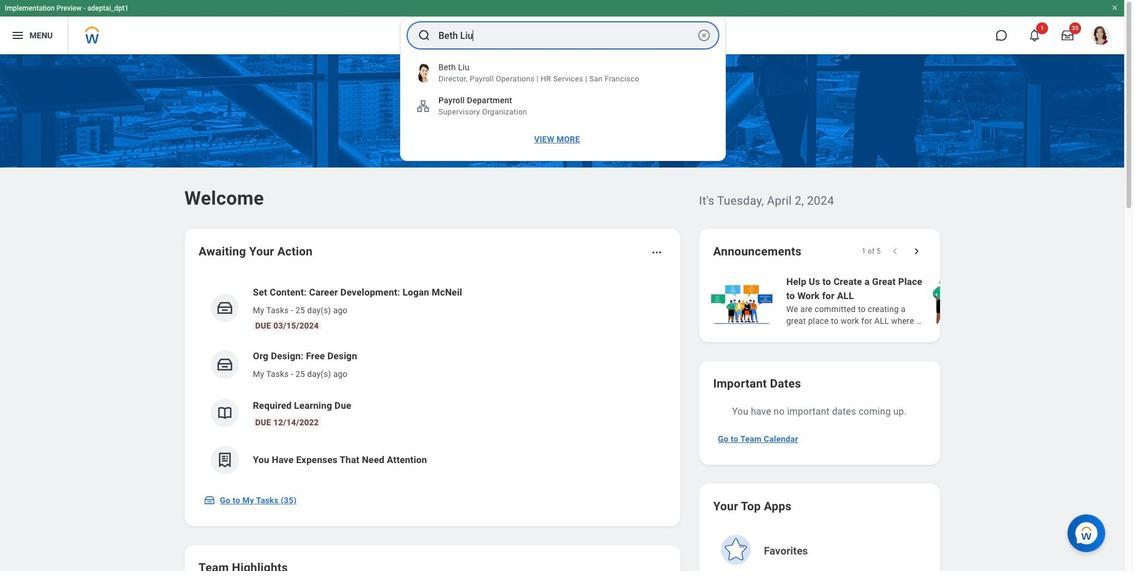 Task type: locate. For each thing, give the bounding box(es) containing it.
main content
[[0, 54, 1134, 572]]

None search field
[[400, 17, 726, 161]]

dashboard expenses image
[[216, 452, 234, 470]]

chevron right small image
[[911, 246, 923, 258]]

inbox large image
[[1062, 30, 1074, 41]]

inbox image
[[216, 299, 234, 317], [216, 356, 234, 374], [203, 495, 215, 507]]

0 horizontal spatial list
[[199, 276, 666, 484]]

status
[[862, 247, 881, 256]]

list
[[709, 274, 1134, 328], [199, 276, 666, 484]]

close environment banner image
[[1112, 4, 1119, 11]]

x circle image
[[697, 28, 712, 43]]

1 vertical spatial inbox image
[[216, 356, 234, 374]]

banner
[[0, 0, 1125, 54]]



Task type: describe. For each thing, give the bounding box(es) containing it.
0 vertical spatial inbox image
[[216, 299, 234, 317]]

view team image
[[416, 99, 431, 113]]

chevron left small image
[[890, 246, 902, 258]]

notifications large image
[[1029, 30, 1041, 41]]

suggested results list box
[[401, 57, 726, 154]]

Search Workday  search field
[[439, 22, 695, 48]]

search image
[[418, 28, 432, 43]]

book open image
[[216, 405, 234, 422]]

1 horizontal spatial list
[[709, 274, 1134, 328]]

2 vertical spatial inbox image
[[203, 495, 215, 507]]

related actions image
[[651, 247, 663, 259]]

profile logan mcneil image
[[1092, 26, 1111, 47]]

justify image
[[11, 28, 25, 43]]



Task type: vqa. For each thing, say whether or not it's contained in the screenshot.
fourth row from the bottom of the the Regular Payroll Processing Element
no



